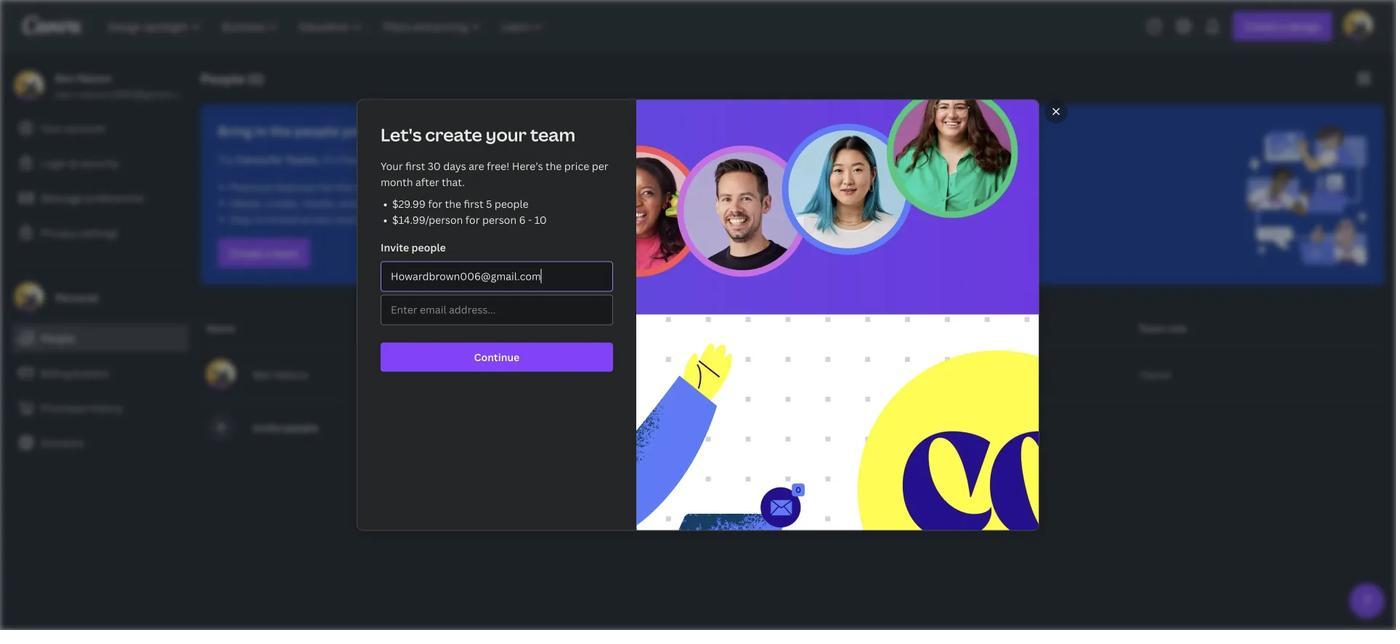 Task type: describe. For each thing, give the bounding box(es) containing it.
per
[[592, 159, 609, 173]]

nelson for ben nelson
[[275, 367, 309, 381]]

people up ,
[[295, 122, 339, 140]]

$29.99
[[392, 197, 426, 211]]

2 email to invite text field from the top
[[391, 296, 603, 324]]

top level navigation element
[[99, 12, 555, 41]]

create,
[[266, 196, 299, 210]]

one
[[447, 196, 466, 210]]

nelson for ben nelson ben.nelson1980@gmail.com
[[77, 71, 112, 85]]

10
[[535, 213, 547, 227]]

days
[[443, 159, 466, 173]]

here's
[[512, 159, 543, 173]]

name
[[206, 321, 235, 335]]

days!
[[394, 152, 421, 166]]

team
[[1139, 321, 1166, 335]]

on
[[254, 212, 267, 226]]

0 vertical spatial ben.nelson1980@gmail.com
[[55, 87, 195, 101]]

team role
[[1139, 321, 1187, 335]]

billing & plans
[[41, 366, 109, 380]]

privacy
[[41, 226, 77, 239]]

team inside create a team button
[[273, 246, 299, 260]]

1 vertical spatial invite
[[253, 420, 281, 434]]

preferences
[[85, 191, 144, 205]]

invite people button
[[253, 420, 318, 434]]

plans
[[83, 366, 109, 380]]

people down $14.99/person
[[412, 241, 446, 254]]

$29.99 for the first 5 people $14.99/person for person 6 - 10
[[392, 197, 547, 227]]

person
[[483, 213, 517, 227]]

across
[[301, 212, 333, 226]]

create a team
[[230, 246, 299, 260]]

month
[[381, 175, 413, 189]]

review,
[[302, 196, 336, 210]]

your account link
[[12, 113, 189, 142]]

the inside your first 30 days are free! here's the price per month after that.
[[546, 159, 562, 173]]

login
[[41, 156, 67, 170]]

after
[[416, 175, 439, 189]]

your
[[486, 123, 527, 146]]

,
[[318, 152, 320, 166]]

people for people (1)
[[201, 69, 245, 87]]

teams
[[286, 152, 318, 166]]

free!
[[487, 159, 510, 173]]

role
[[1168, 321, 1187, 335]]

features
[[276, 180, 317, 194]]

continue button
[[381, 343, 613, 372]]

& for login
[[70, 156, 77, 170]]

are
[[469, 159, 485, 173]]

whole
[[355, 180, 384, 194]]

bring
[[218, 122, 252, 140]]

login & security link
[[12, 148, 189, 177]]

settings
[[79, 226, 118, 239]]

billing & plans link
[[12, 358, 189, 387]]

domains link
[[12, 428, 189, 457]]

for right free
[[362, 152, 376, 166]]

1 horizontal spatial invite people
[[381, 241, 446, 254]]

0 vertical spatial team
[[531, 123, 576, 146]]

and
[[339, 196, 357, 210]]

message preferences
[[41, 191, 144, 205]]

privacy settings
[[41, 226, 118, 239]]

create
[[425, 123, 482, 146]]

try canva for teams , it's free for 30 days!
[[218, 152, 421, 166]]

billing
[[41, 366, 71, 380]]

let's
[[381, 123, 422, 146]]

1 horizontal spatial ben.nelson1980@gmail.com
[[608, 367, 747, 381]]

the right in
[[270, 122, 292, 140]]

that.
[[442, 175, 465, 189]]

create
[[230, 246, 263, 260]]



Task type: locate. For each thing, give the bounding box(es) containing it.
it's
[[323, 152, 337, 166]]

1 horizontal spatial first
[[464, 197, 484, 211]]

team inside premium features for the whole team ideate, create, review, and publish – all from one platform stay on brand across everyone's designs
[[387, 180, 412, 194]]

ben for ben nelson ben.nelson1980@gmail.com
[[55, 71, 75, 85]]

in
[[255, 122, 267, 140]]

first
[[406, 159, 425, 173], [464, 197, 484, 211]]

your for your account
[[41, 121, 63, 135]]

people left (1)
[[201, 69, 245, 87]]

your for your first 30 days are free! here's the price per month after that.
[[381, 159, 403, 173]]

history
[[89, 401, 123, 415]]

nelson up your account link
[[77, 71, 112, 85]]

the left "price"
[[546, 159, 562, 173]]

the inside premium features for the whole team ideate, create, review, and publish – all from one platform stay on brand across everyone's designs
[[336, 180, 353, 194]]

your left account in the left top of the page
[[41, 121, 63, 135]]

30 inside your first 30 days are free! here's the price per month after that.
[[428, 159, 441, 173]]

your up 'month'
[[381, 159, 403, 173]]

account
[[65, 121, 105, 135]]

1 horizontal spatial 30
[[428, 159, 441, 173]]

email
[[608, 321, 635, 335]]

0 horizontal spatial invite
[[253, 420, 281, 434]]

ben nelson button
[[206, 360, 596, 389]]

1 horizontal spatial ben
[[253, 367, 272, 381]]

ben nelson
[[253, 367, 309, 381]]

for up review,
[[319, 180, 334, 194]]

you
[[342, 122, 366, 140]]

0 horizontal spatial ben
[[55, 71, 75, 85]]

first up after
[[406, 159, 425, 173]]

price
[[565, 159, 590, 173]]

1 horizontal spatial nelson
[[275, 367, 309, 381]]

people up 'billing'
[[41, 331, 75, 345]]

for right canva
[[269, 152, 284, 166]]

30
[[379, 152, 392, 166], [428, 159, 441, 173]]

platform
[[468, 196, 511, 210]]

ben up invite people button on the bottom of page
[[253, 367, 272, 381]]

nelson up invite people button on the bottom of page
[[275, 367, 309, 381]]

(1)
[[248, 69, 264, 87]]

ben for ben nelson
[[253, 367, 272, 381]]

0 vertical spatial ben
[[55, 71, 75, 85]]

from
[[421, 196, 445, 210]]

ben inside button
[[253, 367, 272, 381]]

1 vertical spatial team
[[387, 180, 412, 194]]

with
[[414, 122, 442, 140]]

ben nelson ben.nelson1980@gmail.com
[[55, 71, 195, 101]]

team up "price"
[[531, 123, 576, 146]]

ben up your account
[[55, 71, 75, 85]]

0 horizontal spatial invite people
[[253, 420, 318, 434]]

0 vertical spatial invite
[[381, 241, 409, 254]]

0 horizontal spatial your
[[41, 121, 63, 135]]

1 email to invite text field from the top
[[391, 263, 603, 290]]

purchase
[[41, 401, 86, 415]]

$14.99/person
[[392, 213, 463, 227]]

login & security
[[41, 156, 119, 170]]

people
[[295, 122, 339, 140], [495, 197, 529, 211], [412, 241, 446, 254], [284, 420, 318, 434]]

personal
[[55, 290, 98, 304]]

message preferences link
[[12, 183, 189, 212]]

1 vertical spatial ben
[[253, 367, 272, 381]]

the
[[270, 122, 292, 140], [546, 159, 562, 173], [336, 180, 353, 194], [445, 197, 462, 211]]

premium features for the whole team ideate, create, review, and publish – all from one platform stay on brand across everyone's designs
[[230, 180, 511, 226]]

ideate,
[[230, 196, 263, 210]]

the right from
[[445, 197, 462, 211]]

people down ben nelson
[[284, 420, 318, 434]]

0 horizontal spatial nelson
[[77, 71, 112, 85]]

1 horizontal spatial your
[[381, 159, 403, 173]]

0 vertical spatial &
[[70, 156, 77, 170]]

0 vertical spatial your
[[41, 121, 63, 135]]

people (1)
[[201, 69, 264, 87]]

stay
[[230, 212, 251, 226]]

& for billing
[[74, 366, 80, 380]]

free
[[340, 152, 360, 166]]

0 horizontal spatial ben.nelson1980@gmail.com
[[55, 87, 195, 101]]

for down one
[[466, 213, 480, 227]]

2 horizontal spatial team
[[531, 123, 576, 146]]

team
[[531, 123, 576, 146], [387, 180, 412, 194], [273, 246, 299, 260]]

people
[[201, 69, 245, 87], [41, 331, 75, 345]]

invite people down ben nelson
[[253, 420, 318, 434]]

for
[[269, 152, 284, 166], [362, 152, 376, 166], [319, 180, 334, 194], [428, 197, 443, 211], [466, 213, 480, 227]]

team right the a
[[273, 246, 299, 260]]

invite down designs
[[381, 241, 409, 254]]

privacy settings link
[[12, 218, 189, 247]]

0 vertical spatial people
[[201, 69, 245, 87]]

people link
[[12, 323, 189, 352]]

1 horizontal spatial team
[[387, 180, 412, 194]]

people inside $29.99 for the first 5 people $14.99/person for person 6 - 10
[[495, 197, 529, 211]]

6
[[519, 213, 526, 227]]

let's create your team
[[381, 123, 576, 146]]

0 vertical spatial invite people
[[381, 241, 446, 254]]

1 horizontal spatial people
[[201, 69, 245, 87]]

1 vertical spatial your
[[381, 159, 403, 173]]

0 vertical spatial nelson
[[77, 71, 112, 85]]

nelson
[[77, 71, 112, 85], [275, 367, 309, 381]]

invite down ben nelson
[[253, 420, 281, 434]]

people for people
[[41, 331, 75, 345]]

invite people down designs
[[381, 241, 446, 254]]

–
[[399, 196, 405, 210]]

30 up after
[[428, 159, 441, 173]]

message
[[41, 191, 83, 205]]

purchase history link
[[12, 393, 189, 422]]

1 vertical spatial invite people
[[253, 420, 318, 434]]

first inside $29.99 for the first 5 people $14.99/person for person 6 - 10
[[464, 197, 484, 211]]

design
[[369, 122, 411, 140]]

invite
[[381, 241, 409, 254], [253, 420, 281, 434]]

1 horizontal spatial invite
[[381, 241, 409, 254]]

nelson inside ben nelson ben.nelson1980@gmail.com
[[77, 71, 112, 85]]

list containing $29.99 for the first 5 people
[[381, 196, 613, 228]]

the inside $29.99 for the first 5 people $14.99/person for person 6 - 10
[[445, 197, 462, 211]]

people up the 6 at the top of the page
[[495, 197, 529, 211]]

the up and
[[336, 180, 353, 194]]

try
[[218, 152, 233, 166]]

for up $14.99/person
[[428, 197, 443, 211]]

brand
[[269, 212, 298, 226]]

2 vertical spatial team
[[273, 246, 299, 260]]

& inside "link"
[[70, 156, 77, 170]]

all
[[407, 196, 419, 210]]

people inside people link
[[41, 331, 75, 345]]

everyone's
[[335, 212, 388, 226]]

your account
[[41, 121, 105, 135]]

nelson inside button
[[275, 367, 309, 381]]

bring in the people you design with
[[218, 122, 442, 140]]

your inside your first 30 days are free! here's the price per month after that.
[[381, 159, 403, 173]]

0 vertical spatial first
[[406, 159, 425, 173]]

1 vertical spatial &
[[74, 366, 80, 380]]

1 vertical spatial email to invite text field
[[391, 296, 603, 324]]

first left 5
[[464, 197, 484, 211]]

list
[[218, 179, 781, 227], [381, 196, 613, 228]]

0 vertical spatial email to invite text field
[[391, 263, 603, 290]]

first inside your first 30 days are free! here's the price per month after that.
[[406, 159, 425, 173]]

email to invite text field up "continue" button
[[391, 296, 603, 324]]

security
[[79, 156, 119, 170]]

30 left days!
[[379, 152, 392, 166]]

list containing premium features for the whole team
[[218, 179, 781, 227]]

0 horizontal spatial 30
[[379, 152, 392, 166]]

publish
[[360, 196, 396, 210]]

& right login at the left top
[[70, 156, 77, 170]]

Email to invite text field
[[391, 263, 603, 290], [391, 296, 603, 324]]

ben inside ben nelson ben.nelson1980@gmail.com
[[55, 71, 75, 85]]

1 vertical spatial nelson
[[275, 367, 309, 381]]

your
[[41, 121, 63, 135], [381, 159, 403, 173]]

domains
[[41, 436, 84, 450]]

0 horizontal spatial team
[[273, 246, 299, 260]]

&
[[70, 156, 77, 170], [74, 366, 80, 380]]

ben
[[55, 71, 75, 85], [253, 367, 272, 381]]

1 vertical spatial ben.nelson1980@gmail.com
[[608, 367, 747, 381]]

create a team button
[[218, 238, 310, 267]]

for inside premium features for the whole team ideate, create, review, and publish – all from one platform stay on brand across everyone's designs
[[319, 180, 334, 194]]

-
[[528, 213, 532, 227]]

team up the – on the left of the page
[[387, 180, 412, 194]]

1 vertical spatial people
[[41, 331, 75, 345]]

& left 'plans'
[[74, 366, 80, 380]]

your first 30 days are free! here's the price per month after that.
[[381, 159, 609, 189]]

5
[[486, 197, 492, 211]]

purchase history
[[41, 401, 123, 415]]

canva
[[236, 152, 267, 166]]

continue
[[474, 350, 520, 364]]

premium
[[230, 180, 274, 194]]

a
[[265, 246, 271, 260]]

email to invite text field down person
[[391, 263, 603, 290]]

1 vertical spatial first
[[464, 197, 484, 211]]

0 horizontal spatial first
[[406, 159, 425, 173]]

designs
[[391, 212, 428, 226]]

0 horizontal spatial people
[[41, 331, 75, 345]]



Task type: vqa. For each thing, say whether or not it's contained in the screenshot.
message preferences
yes



